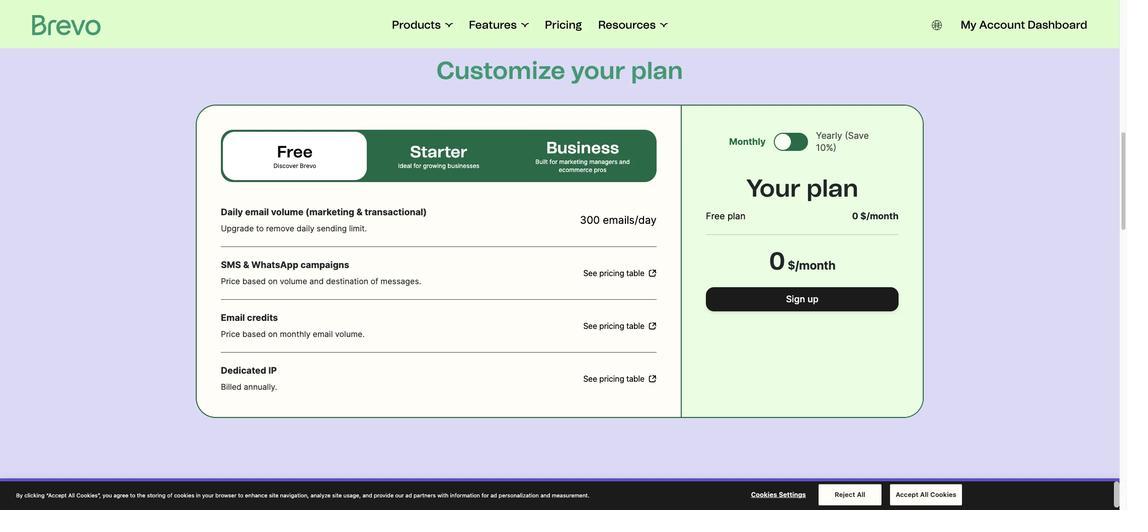 Task type: vqa. For each thing, say whether or not it's contained in the screenshot.
Based corresponding to credits
yes



Task type: locate. For each thing, give the bounding box(es) containing it.
300
[[580, 214, 600, 227]]

see pricing table link for sms & whatsapp campaigns
[[584, 267, 657, 279]]

1 vertical spatial based
[[243, 329, 266, 339]]

0 horizontal spatial free
[[277, 142, 313, 162]]

0 vertical spatial table
[[627, 269, 645, 278]]

on down whatsapp
[[268, 276, 278, 286]]

2 vertical spatial see
[[584, 375, 598, 384]]

up
[[808, 294, 819, 305]]

2 on from the top
[[268, 329, 278, 339]]

3 see pricing table link from the top
[[584, 373, 657, 385]]

email right daily
[[245, 207, 269, 218]]

1 horizontal spatial your
[[571, 56, 626, 85]]

1 vertical spatial &
[[243, 260, 249, 270]]

see
[[584, 269, 598, 278], [584, 322, 598, 331], [584, 375, 598, 384]]

sms
[[221, 260, 241, 270]]

0 horizontal spatial cookies
[[752, 491, 778, 499]]

cookies left settings
[[752, 491, 778, 499]]

1 horizontal spatial $/month
[[861, 211, 899, 222]]

0 vertical spatial price
[[221, 276, 240, 286]]

2 vertical spatial see pricing table link
[[584, 373, 657, 385]]

site right enhance
[[269, 492, 279, 499]]

0 vertical spatial pricing
[[600, 269, 625, 278]]

None checkbox
[[774, 133, 809, 151]]

of inside marketing platform tab panel
[[371, 276, 379, 286]]

to left the
[[130, 492, 135, 499]]

email credits
[[221, 313, 278, 323]]

2 horizontal spatial to
[[256, 224, 264, 234]]

based for credits
[[243, 329, 266, 339]]

price based on volume and destination of messages.
[[221, 276, 422, 286]]

all right reject
[[858, 491, 866, 499]]

sending
[[317, 224, 347, 234]]

usage,
[[344, 492, 361, 499]]

1 see pricing table link from the top
[[584, 267, 657, 279]]

of
[[371, 276, 379, 286], [167, 492, 173, 499]]

1 vertical spatial table
[[627, 322, 645, 331]]

volume.
[[335, 329, 365, 339]]

ad left personalization
[[491, 492, 497, 499]]

1 horizontal spatial plan
[[728, 211, 746, 222]]

price for sms
[[221, 276, 240, 286]]

to right browser
[[238, 492, 244, 499]]

1 table from the top
[[627, 269, 645, 278]]

0 vertical spatial on
[[268, 276, 278, 286]]

1 on from the top
[[268, 276, 278, 286]]

0 vertical spatial email
[[245, 207, 269, 218]]

2 ad from the left
[[491, 492, 497, 499]]

1 horizontal spatial ad
[[491, 492, 497, 499]]

2 see pricing table link from the top
[[584, 320, 657, 332]]

and inside business built for marketing managers and ecommerce pros
[[620, 158, 630, 166]]

0 horizontal spatial $/month
[[788, 258, 836, 272]]

1 vertical spatial plan
[[807, 174, 859, 203]]

1 vertical spatial on
[[268, 329, 278, 339]]

site left usage, on the bottom left of page
[[332, 492, 342, 499]]

0 horizontal spatial email
[[245, 207, 269, 218]]

1 horizontal spatial free
[[706, 211, 725, 222]]

2 vertical spatial plan
[[728, 211, 746, 222]]

for right ideal
[[414, 162, 422, 170]]

1 vertical spatial volume
[[280, 276, 307, 286]]

1 ad from the left
[[406, 492, 412, 499]]

email
[[245, 207, 269, 218], [313, 329, 333, 339]]

ip
[[269, 366, 277, 376]]

analyze
[[311, 492, 331, 499]]

pricing
[[545, 18, 582, 32]]

of right storing
[[167, 492, 173, 499]]

2 vertical spatial see pricing table
[[584, 375, 645, 384]]

0 vertical spatial your
[[571, 56, 626, 85]]

growing
[[423, 162, 446, 170]]

2 horizontal spatial for
[[550, 158, 558, 166]]

email left volume.
[[313, 329, 333, 339]]

3 see from the top
[[584, 375, 598, 384]]

2 see pricing table from the top
[[584, 322, 645, 331]]

customize your plan
[[437, 56, 684, 85]]

1 vertical spatial see
[[584, 322, 598, 331]]

2 vertical spatial pricing
[[600, 375, 625, 384]]

cookies settings button
[[748, 485, 811, 505]]

$/month
[[861, 211, 899, 222], [788, 258, 836, 272]]

partners
[[414, 492, 436, 499]]

businesses
[[448, 162, 480, 170]]

accept all cookies button
[[891, 485, 963, 506]]

table for sms & whatsapp campaigns
[[627, 269, 645, 278]]

0 horizontal spatial site
[[269, 492, 279, 499]]

price for email
[[221, 329, 240, 339]]

ad
[[406, 492, 412, 499], [491, 492, 497, 499]]

my
[[961, 18, 977, 32]]

price down email
[[221, 329, 240, 339]]

(save
[[845, 130, 870, 141]]

volume up "upgrade to remove daily sending limit."
[[271, 207, 304, 218]]

brevo image
[[32, 15, 101, 35]]

2 vertical spatial table
[[627, 375, 645, 384]]

2 price from the top
[[221, 329, 240, 339]]

you
[[103, 492, 112, 499]]

1 horizontal spatial to
[[238, 492, 244, 499]]

free
[[277, 142, 313, 162], [706, 211, 725, 222]]

ad right our
[[406, 492, 412, 499]]

0 horizontal spatial ad
[[406, 492, 412, 499]]

1 horizontal spatial site
[[332, 492, 342, 499]]

cookies settings
[[752, 491, 807, 499]]

1 price from the top
[[221, 276, 240, 286]]

your inside marketing platform tab panel
[[571, 56, 626, 85]]

of left 'messages.'
[[371, 276, 379, 286]]

for right the built
[[550, 158, 558, 166]]

1 horizontal spatial 0
[[853, 211, 859, 222]]

price based on monthly email volume.
[[221, 329, 365, 339]]

$/month inside 0 $/month
[[788, 258, 836, 272]]

and down campaigns
[[310, 276, 324, 286]]

for right information
[[482, 492, 489, 499]]

site
[[269, 492, 279, 499], [332, 492, 342, 499]]

yearly
[[817, 130, 843, 141]]

1 horizontal spatial all
[[858, 491, 866, 499]]

2 horizontal spatial all
[[921, 491, 929, 499]]

0 horizontal spatial plan
[[632, 56, 684, 85]]

plan for your plan
[[807, 174, 859, 203]]

navigation,
[[280, 492, 309, 499]]

clicking
[[24, 492, 45, 499]]

2 see from the top
[[584, 322, 598, 331]]

0 horizontal spatial 0
[[770, 247, 786, 276]]

0 horizontal spatial of
[[167, 492, 173, 499]]

3 see pricing table from the top
[[584, 375, 645, 384]]

all right '"accept'
[[68, 492, 75, 499]]

1 based from the top
[[243, 276, 266, 286]]

cookies right accept
[[931, 491, 957, 499]]

based
[[243, 276, 266, 286], [243, 329, 266, 339]]

sms & whatsapp campaigns
[[221, 260, 349, 270]]

"accept
[[46, 492, 67, 499]]

1 horizontal spatial email
[[313, 329, 333, 339]]

emails/day
[[603, 214, 657, 227]]

see pricing table
[[584, 269, 645, 278], [584, 322, 645, 331], [584, 375, 645, 384]]

2 pricing from the top
[[600, 322, 625, 331]]

monthly
[[730, 136, 766, 147]]

to left remove
[[256, 224, 264, 234]]

0 vertical spatial free
[[277, 142, 313, 162]]

1 vertical spatial see pricing table link
[[584, 320, 657, 332]]

0
[[853, 211, 859, 222], [770, 247, 786, 276]]

2 horizontal spatial plan
[[807, 174, 859, 203]]

1 horizontal spatial of
[[371, 276, 379, 286]]

price
[[221, 276, 240, 286], [221, 329, 240, 339]]

0 vertical spatial of
[[371, 276, 379, 286]]

1 vertical spatial of
[[167, 492, 173, 499]]

measurement.
[[552, 492, 590, 499]]

0 vertical spatial based
[[243, 276, 266, 286]]

0 vertical spatial see pricing table link
[[584, 267, 657, 279]]

3 table from the top
[[627, 375, 645, 384]]

1 vertical spatial free
[[706, 211, 725, 222]]

1 horizontal spatial &
[[357, 207, 363, 218]]

based down email credits
[[243, 329, 266, 339]]

0 vertical spatial plan
[[632, 56, 684, 85]]

table for email credits
[[627, 322, 645, 331]]

0 vertical spatial see
[[584, 269, 598, 278]]

accept all cookies
[[896, 491, 957, 499]]

products
[[392, 18, 441, 32]]

on down credits
[[268, 329, 278, 339]]

whatsapp
[[252, 260, 299, 270]]

by
[[16, 492, 23, 499]]

1 see pricing table from the top
[[584, 269, 645, 278]]

1 pricing from the top
[[600, 269, 625, 278]]

1 vertical spatial pricing
[[600, 322, 625, 331]]

for inside the starter ideal for growing businesses
[[414, 162, 422, 170]]

&
[[357, 207, 363, 218], [243, 260, 249, 270]]

free inside free discover brevo
[[277, 142, 313, 162]]

0 vertical spatial 0 $/month
[[853, 211, 899, 222]]

for
[[550, 158, 558, 166], [414, 162, 422, 170], [482, 492, 489, 499]]

& right sms
[[243, 260, 249, 270]]

and right the managers on the right top
[[620, 158, 630, 166]]

based down whatsapp
[[243, 276, 266, 286]]

free for discover
[[277, 142, 313, 162]]

0 horizontal spatial 0 $/month
[[770, 247, 836, 276]]

0 vertical spatial $/month
[[861, 211, 899, 222]]

all
[[858, 491, 866, 499], [921, 491, 929, 499], [68, 492, 75, 499]]

1 vertical spatial $/month
[[788, 258, 836, 272]]

2 based from the top
[[243, 329, 266, 339]]

none checkbox inside marketing platform tab panel
[[774, 133, 809, 151]]

0 vertical spatial volume
[[271, 207, 304, 218]]

reject
[[835, 491, 856, 499]]

1 see from the top
[[584, 269, 598, 278]]

price down sms
[[221, 276, 240, 286]]

daily
[[297, 224, 315, 234]]

all right accept
[[921, 491, 929, 499]]

customize
[[437, 56, 566, 85]]

sign up button
[[706, 287, 899, 312]]

1 vertical spatial 0 $/month
[[770, 247, 836, 276]]

0 horizontal spatial for
[[414, 162, 422, 170]]

account
[[980, 18, 1026, 32]]

sign up
[[787, 294, 819, 305]]

0 vertical spatial 0
[[853, 211, 859, 222]]

email
[[221, 313, 245, 323]]

1 vertical spatial see pricing table
[[584, 322, 645, 331]]

volume down sms & whatsapp campaigns
[[280, 276, 307, 286]]

yearly (save 10%)
[[817, 130, 870, 153]]

pricing for dedicated ip
[[600, 375, 625, 384]]

resources link
[[599, 18, 668, 32]]

1 horizontal spatial cookies
[[931, 491, 957, 499]]

0 vertical spatial see pricing table
[[584, 269, 645, 278]]

& up limit.
[[357, 207, 363, 218]]

for inside business built for marketing managers and ecommerce pros
[[550, 158, 558, 166]]

1 vertical spatial your
[[202, 492, 214, 499]]

resources
[[599, 18, 656, 32]]

0 horizontal spatial &
[[243, 260, 249, 270]]

0 $/month
[[853, 211, 899, 222], [770, 247, 836, 276]]

to
[[256, 224, 264, 234], [130, 492, 135, 499], [238, 492, 244, 499]]

2 table from the top
[[627, 322, 645, 331]]

billed annually.
[[221, 382, 277, 392]]

plan for free plan
[[728, 211, 746, 222]]

table
[[627, 269, 645, 278], [627, 322, 645, 331], [627, 375, 645, 384]]

marketing platform tab panel
[[0, 0, 1120, 479]]

1 vertical spatial price
[[221, 329, 240, 339]]

3 pricing from the top
[[600, 375, 625, 384]]



Task type: describe. For each thing, give the bounding box(es) containing it.
300 emails/day
[[580, 214, 657, 227]]

for for business
[[550, 158, 558, 166]]

1 horizontal spatial for
[[482, 492, 489, 499]]

storing
[[147, 492, 166, 499]]

upgrade
[[221, 224, 254, 234]]

on for &
[[268, 276, 278, 286]]

with
[[438, 492, 449, 499]]

pricing for email credits
[[600, 322, 625, 331]]

0 vertical spatial &
[[357, 207, 363, 218]]

daily
[[221, 207, 243, 218]]

your plan
[[747, 174, 859, 203]]

pricing for sms & whatsapp campaigns
[[600, 269, 625, 278]]

messages.
[[381, 276, 422, 286]]

see for email credits
[[584, 322, 598, 331]]

1 site from the left
[[269, 492, 279, 499]]

cookies",
[[77, 492, 101, 499]]

discover
[[274, 162, 298, 170]]

for for starter
[[414, 162, 422, 170]]

see pricing table for dedicated ip
[[584, 375, 645, 384]]

destination
[[326, 276, 369, 286]]

reject all button
[[819, 485, 882, 506]]

10%)
[[817, 142, 837, 153]]

0 horizontal spatial all
[[68, 492, 75, 499]]

business built for marketing managers and ecommerce pros
[[536, 138, 630, 174]]

1 horizontal spatial 0 $/month
[[853, 211, 899, 222]]

marketing
[[560, 158, 588, 166]]

button image
[[932, 20, 942, 30]]

limit.
[[349, 224, 367, 234]]

agree
[[114, 492, 129, 499]]

accept
[[896, 491, 919, 499]]

enhance
[[245, 492, 268, 499]]

daily email volume (marketing & transactional)
[[221, 207, 427, 218]]

see for dedicated ip
[[584, 375, 598, 384]]

dedicated ip
[[221, 366, 277, 376]]

settings
[[779, 491, 807, 499]]

2 site from the left
[[332, 492, 342, 499]]

built
[[536, 158, 548, 166]]

cookies
[[174, 492, 194, 499]]

browser
[[216, 492, 237, 499]]

dedicated
[[221, 366, 266, 376]]

starter ideal for growing businesses
[[398, 142, 480, 170]]

information
[[450, 492, 480, 499]]

features link
[[469, 18, 529, 32]]

1 vertical spatial 0
[[770, 247, 786, 276]]

billed
[[221, 382, 242, 392]]

pros
[[594, 166, 607, 174]]

annually.
[[244, 382, 277, 392]]

see for sms & whatsapp campaigns
[[584, 269, 598, 278]]

to inside marketing platform tab panel
[[256, 224, 264, 234]]

upgrade to remove daily sending limit.
[[221, 224, 367, 234]]

2 cookies from the left
[[931, 491, 957, 499]]

on for credits
[[268, 329, 278, 339]]

see pricing table link for email credits
[[584, 320, 657, 332]]

the
[[137, 492, 146, 499]]

our
[[395, 492, 404, 499]]

brevo
[[300, 162, 316, 170]]

see pricing table for sms & whatsapp campaigns
[[584, 269, 645, 278]]

see pricing table for email credits
[[584, 322, 645, 331]]

in
[[196, 492, 201, 499]]

1 cookies from the left
[[752, 491, 778, 499]]

starter
[[410, 142, 468, 162]]

0 horizontal spatial to
[[130, 492, 135, 499]]

see pricing table link for dedicated ip
[[584, 373, 657, 385]]

personalization
[[499, 492, 539, 499]]

all for reject
[[858, 491, 866, 499]]

(marketing
[[306, 207, 355, 218]]

1 vertical spatial email
[[313, 329, 333, 339]]

based for &
[[243, 276, 266, 286]]

business
[[547, 138, 619, 158]]

transactional)
[[365, 207, 427, 218]]

free for plan
[[706, 211, 725, 222]]

your
[[747, 174, 801, 203]]

my account dashboard
[[961, 18, 1088, 32]]

0 horizontal spatial your
[[202, 492, 214, 499]]

remove
[[266, 224, 295, 234]]

provide
[[374, 492, 394, 499]]

ecommerce
[[559, 166, 593, 174]]

managers
[[590, 158, 618, 166]]

features
[[469, 18, 517, 32]]

all for accept
[[921, 491, 929, 499]]

sign
[[787, 294, 806, 305]]

monthly
[[280, 329, 311, 339]]

ideal
[[398, 162, 412, 170]]

and left measurement. at bottom
[[541, 492, 551, 499]]

campaigns
[[301, 260, 349, 270]]

and right usage, on the bottom left of page
[[363, 492, 373, 499]]

reject all
[[835, 491, 866, 499]]

credits
[[247, 313, 278, 323]]

free discover brevo
[[274, 142, 316, 170]]

dashboard
[[1028, 18, 1088, 32]]

products link
[[392, 18, 453, 32]]

pricing link
[[545, 18, 582, 32]]

table for dedicated ip
[[627, 375, 645, 384]]

my account dashboard link
[[961, 18, 1088, 32]]

by clicking "accept all cookies", you agree to the storing of cookies in your browser to enhance site navigation, analyze site usage, and provide our ad partners with information for ad personalization and measurement.
[[16, 492, 590, 499]]



